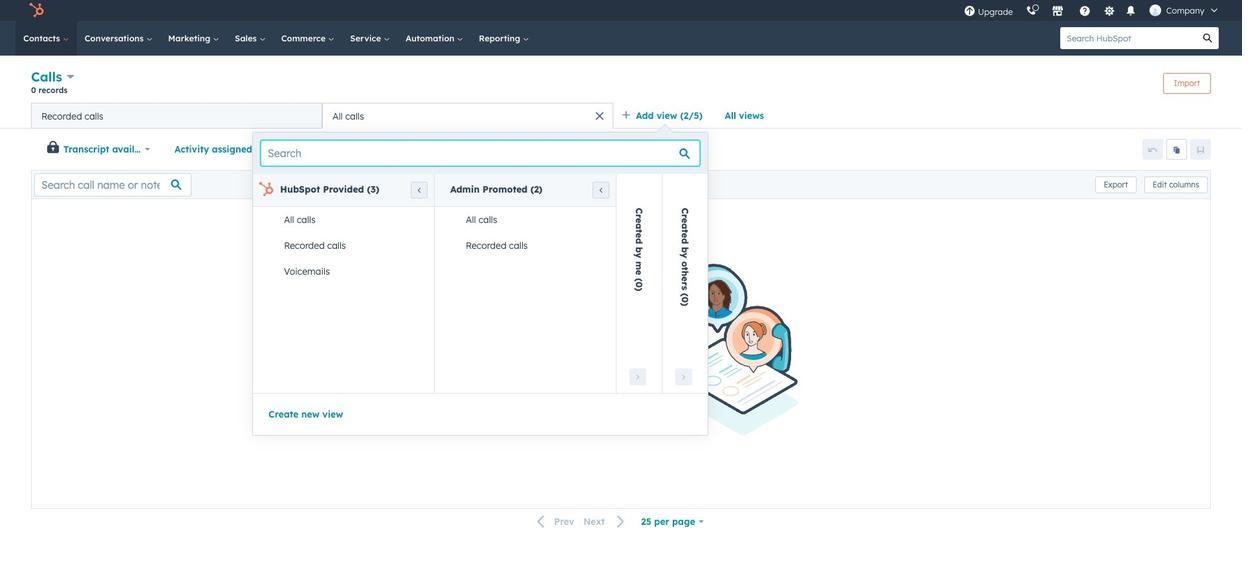Task type: vqa. For each thing, say whether or not it's contained in the screenshot.
Search search box
yes



Task type: describe. For each thing, give the bounding box(es) containing it.
marketplaces image
[[1052, 6, 1064, 17]]

Search HubSpot search field
[[1060, 27, 1197, 49]]



Task type: locate. For each thing, give the bounding box(es) containing it.
Search search field
[[261, 140, 700, 166]]

pagination navigation
[[530, 513, 633, 531]]

jacob simon image
[[1150, 5, 1161, 16]]

Search call name or notes search field
[[34, 173, 192, 196]]

banner
[[31, 67, 1211, 103]]

menu
[[957, 0, 1227, 21]]



